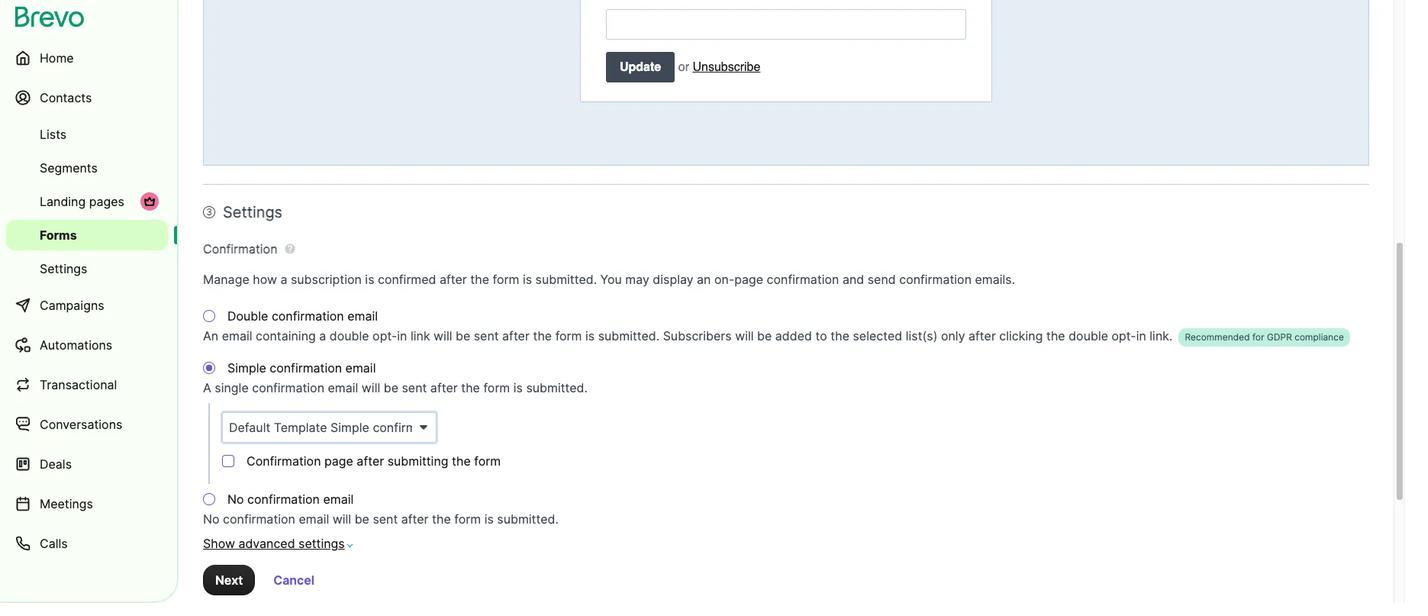 Task type: describe. For each thing, give the bounding box(es) containing it.
no confirmation email
[[227, 492, 354, 507]]

settings inside settings link
[[40, 261, 87, 276]]

lists
[[40, 127, 67, 142]]

2 opt- from the left
[[1112, 328, 1136, 344]]

list(s)
[[906, 328, 938, 344]]

contacts
[[40, 90, 92, 105]]

send
[[868, 272, 896, 287]]

segments link
[[6, 153, 168, 183]]

show
[[203, 536, 235, 551]]

compliance
[[1295, 331, 1344, 343]]

1 vertical spatial page
[[324, 454, 353, 469]]

home
[[40, 50, 74, 66]]

update
[[620, 60, 661, 74]]

recommended for gdpr compliance
[[1185, 331, 1344, 343]]

and
[[843, 272, 864, 287]]

cancel button
[[261, 565, 327, 596]]

simple confirmation email
[[227, 360, 376, 376]]

recommended
[[1185, 331, 1250, 343]]

segments
[[40, 160, 98, 176]]

1 in from the left
[[397, 328, 407, 344]]

transactional
[[40, 377, 117, 392]]

1 horizontal spatial settings
[[223, 203, 282, 221]]

containing
[[256, 328, 316, 344]]

subscribers
[[663, 328, 732, 344]]

a single confirmation email will be sent after the form is submitted.
[[203, 380, 588, 396]]

meetings
[[40, 496, 93, 511]]

clicking
[[999, 328, 1043, 344]]

will down simple confirmation email
[[362, 380, 380, 396]]

how
[[253, 272, 277, 287]]

be down confirmation page after submitting the form
[[355, 512, 369, 527]]

only
[[941, 328, 965, 344]]

forms link
[[6, 220, 168, 250]]

double confirmation email
[[227, 309, 378, 324]]

1 horizontal spatial a
[[319, 328, 326, 344]]

email for no confirmation email will be sent after the form is submitted.
[[299, 512, 329, 527]]

confirmation left and at the top right of page
[[767, 272, 839, 287]]

you
[[600, 272, 622, 287]]

confirmation for confirmation page after submitting the form
[[247, 454, 321, 469]]

gdpr
[[1267, 331, 1292, 343]]

will up settings
[[333, 512, 351, 527]]

next
[[215, 573, 243, 588]]

email for double confirmation email
[[347, 309, 378, 324]]

landing pages link
[[6, 186, 168, 217]]

subscription
[[291, 272, 362, 287]]

show advanced settings
[[203, 536, 345, 551]]

an
[[203, 328, 218, 344]]

confirmation for confirmation
[[203, 241, 277, 257]]

unsubscribe
[[693, 60, 761, 74]]

will right subscribers
[[735, 328, 754, 344]]

advanced
[[238, 536, 295, 551]]

link
[[411, 328, 430, 344]]

calls link
[[6, 525, 168, 562]]

1 double from the left
[[330, 328, 369, 344]]

confirmation up advanced
[[223, 512, 295, 527]]

deals link
[[6, 446, 168, 482]]

manage how a subscription is confirmed after the form is submitted. you may display an on-page confirmation and send confirmation emails.
[[203, 272, 1015, 287]]

0 horizontal spatial a
[[280, 272, 287, 287]]

confirmation down simple confirmation email
[[252, 380, 324, 396]]

automations link
[[6, 327, 168, 363]]

emails.
[[975, 272, 1015, 287]]

on-
[[714, 272, 735, 287]]

settings link
[[6, 253, 168, 284]]

pages
[[89, 194, 124, 209]]

next button
[[203, 565, 255, 596]]

for
[[1253, 331, 1265, 343]]

2 in from the left
[[1136, 328, 1146, 344]]

double
[[227, 309, 268, 324]]

landing pages
[[40, 194, 124, 209]]

0 vertical spatial page
[[735, 272, 763, 287]]



Task type: locate. For each thing, give the bounding box(es) containing it.
page right an
[[735, 272, 763, 287]]

the
[[470, 272, 489, 287], [533, 328, 552, 344], [831, 328, 850, 344], [1046, 328, 1065, 344], [461, 380, 480, 396], [452, 454, 471, 469], [432, 512, 451, 527]]

lists link
[[6, 119, 168, 150]]

0 horizontal spatial in
[[397, 328, 407, 344]]

a right the how
[[280, 272, 287, 287]]

confirmation
[[203, 241, 277, 257], [247, 454, 321, 469]]

confirmed
[[378, 272, 436, 287]]

0 horizontal spatial opt-
[[373, 328, 397, 344]]

after
[[440, 272, 467, 287], [502, 328, 530, 344], [969, 328, 996, 344], [430, 380, 458, 396], [357, 454, 384, 469], [401, 512, 429, 527]]

confirmation
[[767, 272, 839, 287], [899, 272, 972, 287], [272, 309, 344, 324], [270, 360, 342, 376], [252, 380, 324, 396], [247, 492, 320, 507], [223, 512, 295, 527]]

added
[[775, 328, 812, 344]]

0 horizontal spatial double
[[330, 328, 369, 344]]

single
[[215, 380, 249, 396]]

no for no confirmation email
[[227, 492, 244, 507]]

campaigns
[[40, 298, 104, 313]]

settings down forms
[[40, 261, 87, 276]]

0 horizontal spatial page
[[324, 454, 353, 469]]

sent down confirmation page after submitting the form
[[373, 512, 398, 527]]

0 vertical spatial confirmation
[[203, 241, 277, 257]]

settings
[[223, 203, 282, 221], [40, 261, 87, 276]]

sent
[[474, 328, 499, 344], [402, 380, 427, 396], [373, 512, 398, 527]]

landing
[[40, 194, 86, 209]]

page
[[735, 272, 763, 287], [324, 454, 353, 469]]

1 horizontal spatial sent
[[402, 380, 427, 396]]

may
[[625, 272, 649, 287]]

1 horizontal spatial page
[[735, 272, 763, 287]]

confirmation up containing
[[272, 309, 344, 324]]

a down double confirmation email
[[319, 328, 326, 344]]

1 vertical spatial a
[[319, 328, 326, 344]]

double right the clicking
[[1069, 328, 1108, 344]]

1 opt- from the left
[[373, 328, 397, 344]]

submitting
[[388, 454, 448, 469]]

selected
[[853, 328, 902, 344]]

calls
[[40, 536, 68, 551]]

3
[[206, 206, 212, 218]]

sent right link at the bottom of page
[[474, 328, 499, 344]]

home link
[[6, 40, 168, 76]]

be up confirmation page after submitting the form
[[384, 380, 398, 396]]

settings right the 3
[[223, 203, 282, 221]]

opt- left link. at the bottom of page
[[1112, 328, 1136, 344]]

2 double from the left
[[1069, 328, 1108, 344]]

no
[[227, 492, 244, 507], [203, 512, 220, 527]]

None text field
[[606, 9, 966, 40]]

will
[[434, 328, 452, 344], [735, 328, 754, 344], [362, 380, 380, 396], [333, 512, 351, 527]]

settings
[[299, 536, 345, 551]]

or unsubscribe
[[678, 60, 761, 74]]

no for no confirmation email will be sent after the form is submitted.
[[203, 512, 220, 527]]

0 horizontal spatial settings
[[40, 261, 87, 276]]

0 vertical spatial settings
[[223, 203, 282, 221]]

email up no confirmation email will be sent after the form is submitted.
[[323, 492, 354, 507]]

be right link at the bottom of page
[[456, 328, 470, 344]]

0 vertical spatial a
[[280, 272, 287, 287]]

meetings link
[[6, 485, 168, 522]]

email down "subscription"
[[347, 309, 378, 324]]

an
[[697, 272, 711, 287]]

an email containing a double opt-in link will be sent after the form is submitted. subscribers will be added to the selected list(s) only after clicking the double opt-in link.
[[203, 328, 1173, 344]]

confirmation down containing
[[270, 360, 342, 376]]

transactional link
[[6, 366, 168, 403]]

2 vertical spatial sent
[[373, 512, 398, 527]]

1 vertical spatial settings
[[40, 261, 87, 276]]

cancel
[[273, 573, 314, 588]]

is
[[365, 272, 374, 287], [523, 272, 532, 287], [585, 328, 595, 344], [514, 380, 523, 396], [484, 512, 494, 527]]

confirmation up no confirmation email
[[247, 454, 321, 469]]

page up no confirmation email
[[324, 454, 353, 469]]

1 horizontal spatial in
[[1136, 328, 1146, 344]]

1 vertical spatial no
[[203, 512, 220, 527]]

opt-
[[373, 328, 397, 344], [1112, 328, 1136, 344]]

double down double confirmation email
[[330, 328, 369, 344]]

0 vertical spatial no
[[227, 492, 244, 507]]

2 horizontal spatial sent
[[474, 328, 499, 344]]

deals
[[40, 456, 72, 472]]

email down simple confirmation email
[[328, 380, 358, 396]]

in left link. at the bottom of page
[[1136, 328, 1146, 344]]

in left link at the bottom of page
[[397, 328, 407, 344]]

left___rvooi image
[[144, 195, 156, 208]]

or
[[678, 60, 689, 74]]

to
[[816, 328, 827, 344]]

contacts link
[[6, 79, 168, 116]]

link.
[[1150, 328, 1173, 344]]

email for no confirmation email
[[323, 492, 354, 507]]

1 vertical spatial sent
[[402, 380, 427, 396]]

forms
[[40, 227, 77, 243]]

a
[[280, 272, 287, 287], [319, 328, 326, 344]]

form
[[493, 272, 519, 287], [555, 328, 582, 344], [484, 380, 510, 396], [474, 454, 501, 469], [454, 512, 481, 527]]

0 horizontal spatial no
[[203, 512, 220, 527]]

in
[[397, 328, 407, 344], [1136, 328, 1146, 344]]

submitted.
[[536, 272, 597, 287], [598, 328, 660, 344], [526, 380, 588, 396], [497, 512, 559, 527]]

conversations link
[[6, 406, 168, 443]]

will right link at the bottom of page
[[434, 328, 452, 344]]

sent down link at the bottom of page
[[402, 380, 427, 396]]

email down the double
[[222, 328, 252, 344]]

1 horizontal spatial no
[[227, 492, 244, 507]]

0 vertical spatial sent
[[474, 328, 499, 344]]

no confirmation email will be sent after the form is submitted.
[[203, 512, 559, 527]]

opt- left link at the bottom of page
[[373, 328, 397, 344]]

email up settings
[[299, 512, 329, 527]]

1 horizontal spatial double
[[1069, 328, 1108, 344]]

double
[[330, 328, 369, 344], [1069, 328, 1108, 344]]

confirmation page after submitting the form
[[247, 454, 501, 469]]

confirmation up "show advanced settings" at the bottom left
[[247, 492, 320, 507]]

confirmation up manage
[[203, 241, 277, 257]]

1 vertical spatial confirmation
[[247, 454, 321, 469]]

display
[[653, 272, 694, 287]]

1 horizontal spatial opt-
[[1112, 328, 1136, 344]]

a
[[203, 380, 211, 396]]

email up a single confirmation email will be sent after the form is submitted.
[[345, 360, 376, 376]]

confirmation right send
[[899, 272, 972, 287]]

email for simple confirmation email
[[345, 360, 376, 376]]

automations
[[40, 337, 112, 353]]

email
[[347, 309, 378, 324], [222, 328, 252, 344], [345, 360, 376, 376], [328, 380, 358, 396], [323, 492, 354, 507], [299, 512, 329, 527]]

conversations
[[40, 417, 122, 432]]

be
[[456, 328, 470, 344], [757, 328, 772, 344], [384, 380, 398, 396], [355, 512, 369, 527]]

be left added
[[757, 328, 772, 344]]

simple
[[227, 360, 266, 376]]

campaigns link
[[6, 287, 168, 324]]

0 horizontal spatial sent
[[373, 512, 398, 527]]

manage
[[203, 272, 249, 287]]



Task type: vqa. For each thing, say whether or not it's contained in the screenshot.
No confirmation email will be sent after the form is submitted. email
yes



